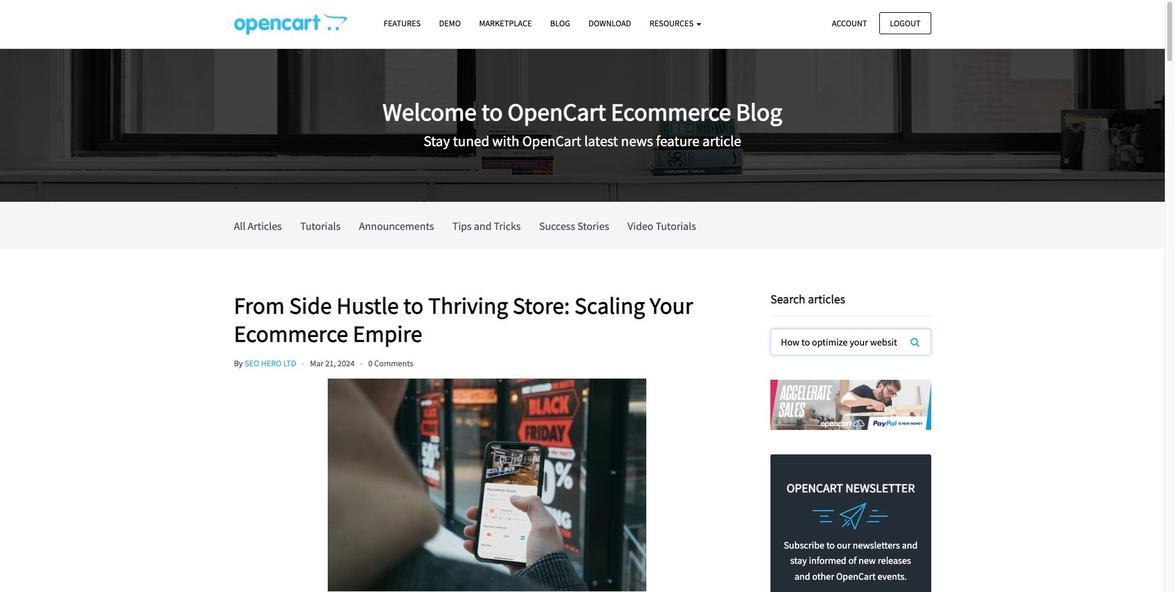 Task type: describe. For each thing, give the bounding box(es) containing it.
search image
[[911, 337, 920, 347]]



Task type: locate. For each thing, give the bounding box(es) containing it.
None text field
[[771, 329, 931, 355]]

from side hustle to thriving store: scaling your ecommerce empire image
[[234, 378, 740, 591]]

opencart - blog image
[[234, 13, 347, 35]]



Task type: vqa. For each thing, say whether or not it's contained in the screenshot.
2nd Oct from the bottom
no



